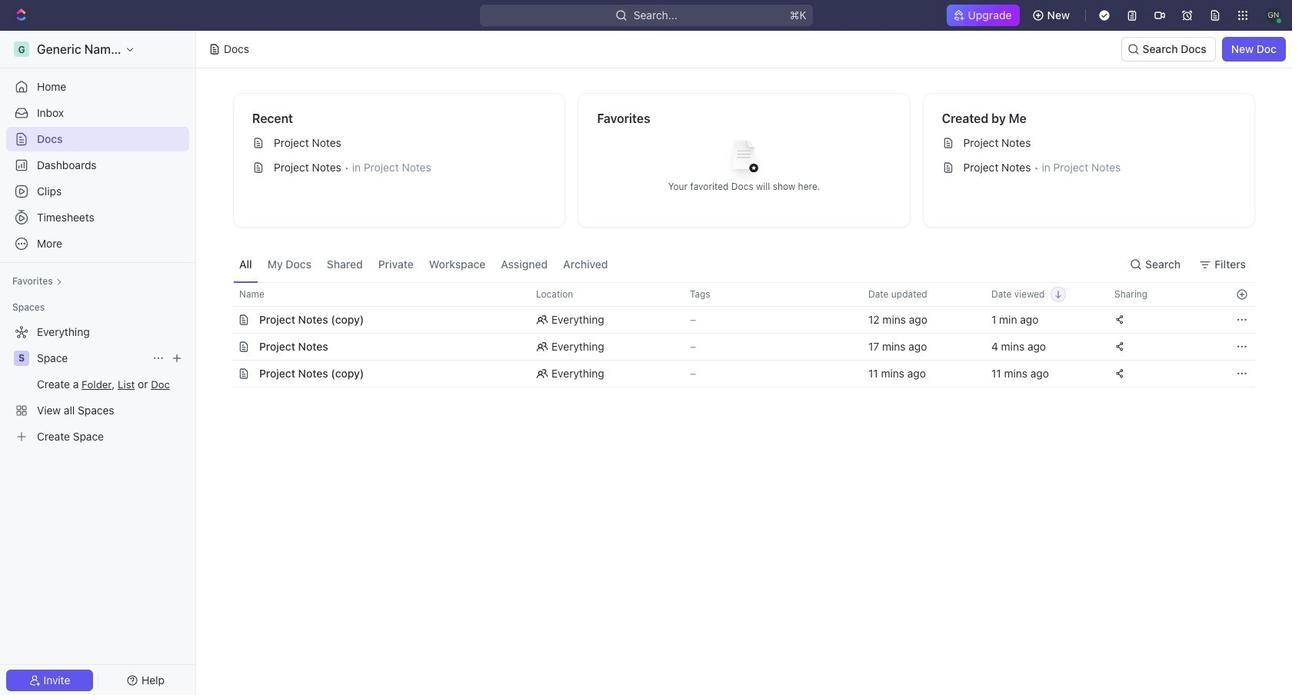 Task type: describe. For each thing, give the bounding box(es) containing it.
sidebar navigation
[[0, 31, 199, 695]]

2 row from the top
[[216, 306, 1255, 334]]

no favorited docs image
[[713, 128, 775, 190]]

3 row from the top
[[216, 333, 1255, 361]]



Task type: vqa. For each thing, say whether or not it's contained in the screenshot.
first Row from the bottom
yes



Task type: locate. For each thing, give the bounding box(es) containing it.
space, , element
[[14, 351, 29, 366]]

row
[[216, 282, 1255, 307], [216, 306, 1255, 334], [216, 333, 1255, 361], [216, 360, 1255, 388]]

4 row from the top
[[216, 360, 1255, 388]]

generic name's workspace, , element
[[14, 42, 29, 57]]

tab list
[[233, 246, 614, 282]]

tree
[[6, 320, 189, 449]]

tree inside sidebar navigation
[[6, 320, 189, 449]]

table
[[216, 282, 1255, 388]]

1 row from the top
[[216, 282, 1255, 307]]



